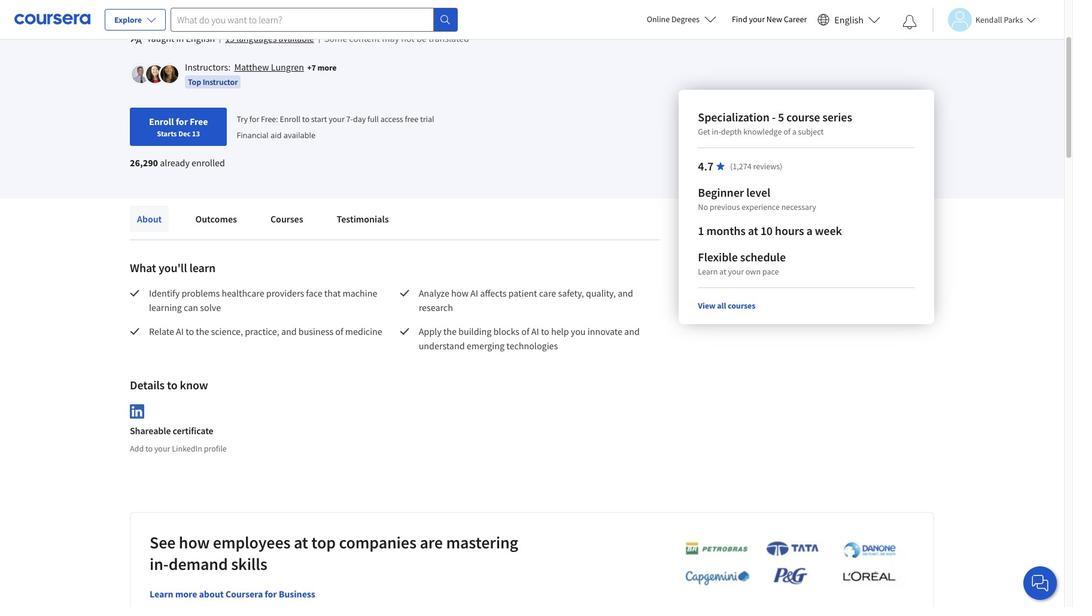 Task type: describe. For each thing, give the bounding box(es) containing it.
certificate
[[173, 425, 214, 437]]

-
[[772, 110, 776, 125]]

try
[[237, 114, 248, 125]]

quality,
[[586, 287, 616, 299]]

your inside flexible schedule learn at your own pace
[[728, 266, 744, 277]]

face
[[306, 287, 323, 299]]

flexible schedule learn at your own pace
[[698, 250, 786, 277]]

level
[[747, 185, 771, 200]]

previous
[[710, 202, 740, 213]]

the inside apply the building blocks of ai to help you innovate and understand emerging technologies
[[444, 326, 457, 338]]

(1,274
[[731, 161, 752, 172]]

matthew lungren image
[[132, 65, 150, 83]]

enroll inside enroll for free starts dec 13
[[149, 116, 174, 128]]

technologies
[[507, 340, 558, 352]]

already
[[160, 157, 190, 169]]

+7
[[307, 62, 316, 73]]

schedule
[[741, 250, 786, 265]]

mildred cho image
[[160, 65, 178, 83]]

months
[[707, 223, 746, 238]]

what
[[130, 260, 156, 275]]

matthew lungren link
[[234, 61, 304, 73]]

blocks
[[494, 326, 520, 338]]

experience
[[742, 202, 780, 213]]

english inside button
[[835, 13, 864, 25]]

coursera enterprise logos image
[[668, 541, 907, 593]]

explore button
[[105, 9, 166, 31]]

dec
[[178, 129, 191, 138]]

research
[[419, 302, 453, 314]]

subject
[[799, 126, 824, 137]]

emerging
[[467, 340, 505, 352]]

lungren
[[271, 61, 304, 73]]

beginner level no previous experience necessary
[[698, 185, 817, 213]]

specialization - 5 course series get in-depth knowledge of a subject
[[698, 110, 853, 137]]

what you'll learn
[[130, 260, 216, 275]]

more inside instructors: matthew lungren +7 more top instructor
[[318, 62, 337, 73]]

building
[[459, 326, 492, 338]]

some content may not be translated
[[324, 32, 469, 44]]

19 languages available
[[225, 32, 314, 44]]

online
[[647, 14, 670, 25]]

day
[[353, 114, 366, 125]]

0 horizontal spatial of
[[336, 326, 344, 338]]

online degrees
[[647, 14, 700, 25]]

at for see how employees at top companies are mastering in-demand skills
[[294, 532, 308, 554]]

you'll
[[159, 260, 187, 275]]

a inside specialization - 5 course series get in-depth knowledge of a subject
[[793, 126, 797, 137]]

of inside specialization - 5 course series get in-depth knowledge of a subject
[[784, 126, 791, 137]]

companies
[[339, 532, 417, 554]]

2 horizontal spatial at
[[748, 223, 759, 238]]

explore
[[114, 14, 142, 25]]

19
[[225, 32, 235, 44]]

chat with us image
[[1031, 574, 1050, 593]]

translated
[[429, 32, 469, 44]]

in- inside the see how employees at top companies are mastering in-demand skills
[[150, 554, 169, 575]]

employees
[[213, 532, 291, 554]]

to down can
[[186, 326, 194, 338]]

necessary
[[782, 202, 817, 213]]

to inside try for free: enroll to start your 7-day full access free trial financial aid available
[[302, 114, 310, 125]]

trial
[[420, 114, 434, 125]]

knowledge
[[744, 126, 782, 137]]

care
[[539, 287, 556, 299]]

pace
[[763, 266, 779, 277]]

flexible
[[698, 250, 738, 265]]

may
[[382, 32, 399, 44]]

to left know
[[167, 378, 178, 393]]

1 the from the left
[[196, 326, 209, 338]]

course
[[787, 110, 821, 125]]

in
[[176, 32, 184, 44]]

shareable
[[130, 425, 171, 437]]

1 months at 10 hours a week
[[698, 223, 842, 238]]

parks
[[1004, 14, 1024, 25]]

your down shareable certificate
[[154, 444, 170, 454]]

all
[[718, 301, 727, 311]]

full
[[368, 114, 379, 125]]

1 vertical spatial learn
[[150, 588, 173, 600]]

learn more about coursera for business link
[[150, 588, 315, 600]]

profile
[[204, 444, 227, 454]]

linkedin
[[172, 444, 202, 454]]

be
[[417, 32, 427, 44]]

+7 more button
[[307, 62, 337, 74]]

no
[[698, 202, 708, 213]]

(1,274 reviews)
[[731, 161, 783, 172]]

shareable certificate
[[130, 425, 214, 437]]

for for try
[[250, 114, 259, 125]]

how for see
[[179, 532, 210, 554]]

testimonials
[[337, 213, 389, 225]]

try for free: enroll to start your 7-day full access free trial financial aid available
[[237, 114, 434, 141]]

details to know
[[130, 378, 208, 393]]

1 vertical spatial english
[[186, 32, 215, 44]]

kendall parks button
[[933, 7, 1037, 31]]

identify problems healthcare providers face that machine learning can solve
[[149, 287, 379, 314]]

can
[[184, 302, 198, 314]]

coursera image
[[14, 10, 90, 29]]

to right the add
[[145, 444, 153, 454]]

kendall
[[976, 14, 1003, 25]]

view
[[698, 301, 716, 311]]

mastering
[[446, 532, 519, 554]]

add
[[130, 444, 144, 454]]

testimonials link
[[330, 206, 396, 232]]

practice,
[[245, 326, 279, 338]]

solve
[[200, 302, 221, 314]]

access
[[381, 114, 403, 125]]

at for flexible schedule learn at your own pace
[[720, 266, 727, 277]]



Task type: locate. For each thing, give the bounding box(es) containing it.
see
[[150, 532, 176, 554]]

english right career
[[835, 13, 864, 25]]

1 horizontal spatial at
[[720, 266, 727, 277]]

learn
[[698, 266, 718, 277], [150, 588, 173, 600]]

0 vertical spatial more
[[318, 62, 337, 73]]

1 horizontal spatial learn
[[698, 266, 718, 277]]

enroll up starts
[[149, 116, 174, 128]]

0 vertical spatial available
[[279, 32, 314, 44]]

and inside apply the building blocks of ai to help you innovate and understand emerging technologies
[[625, 326, 640, 338]]

help
[[551, 326, 569, 338]]

top
[[188, 77, 201, 87]]

how right analyze
[[452, 287, 469, 299]]

at left 10
[[748, 223, 759, 238]]

of
[[784, 126, 791, 137], [336, 326, 344, 338], [522, 326, 530, 338]]

0 horizontal spatial ai
[[176, 326, 184, 338]]

hours
[[775, 223, 805, 238]]

1 horizontal spatial more
[[318, 62, 337, 73]]

13
[[192, 129, 200, 138]]

0 vertical spatial learn
[[698, 266, 718, 277]]

ai right "relate"
[[176, 326, 184, 338]]

for right try
[[250, 114, 259, 125]]

for up "dec"
[[176, 116, 188, 128]]

available inside try for free: enroll to start your 7-day full access free trial financial aid available
[[284, 130, 316, 141]]

find your new career link
[[726, 12, 813, 27]]

matthew
[[234, 61, 269, 73]]

of down 5
[[784, 126, 791, 137]]

details
[[130, 378, 165, 393]]

1 vertical spatial in-
[[150, 554, 169, 575]]

and right quality,
[[618, 287, 633, 299]]

series
[[823, 110, 853, 125]]

patient
[[509, 287, 537, 299]]

2 vertical spatial at
[[294, 532, 308, 554]]

0 horizontal spatial enroll
[[149, 116, 174, 128]]

a left subject
[[793, 126, 797, 137]]

of up 'technologies'
[[522, 326, 530, 338]]

understand
[[419, 340, 465, 352]]

1 horizontal spatial ai
[[471, 287, 478, 299]]

to left 'start'
[[302, 114, 310, 125]]

in- inside specialization - 5 course series get in-depth knowledge of a subject
[[712, 126, 721, 137]]

enroll for free starts dec 13
[[149, 116, 208, 138]]

1 horizontal spatial for
[[250, 114, 259, 125]]

None search field
[[171, 7, 458, 31]]

english button
[[813, 0, 886, 39]]

machine
[[343, 287, 377, 299]]

1 vertical spatial available
[[284, 130, 316, 141]]

content
[[349, 32, 380, 44]]

get
[[698, 126, 711, 137]]

0 horizontal spatial the
[[196, 326, 209, 338]]

about link
[[130, 206, 169, 232]]

how inside the see how employees at top companies are mastering in-demand skills
[[179, 532, 210, 554]]

relate ai to the science, practice, and business of medicine
[[149, 326, 383, 338]]

relate
[[149, 326, 174, 338]]

for inside try for free: enroll to start your 7-day full access free trial financial aid available
[[250, 114, 259, 125]]

outcomes link
[[188, 206, 244, 232]]

financial aid available button
[[237, 130, 316, 141]]

of right business
[[336, 326, 344, 338]]

enroll inside try for free: enroll to start your 7-day full access free trial financial aid available
[[280, 114, 301, 125]]

ai up 'technologies'
[[532, 326, 539, 338]]

2 the from the left
[[444, 326, 457, 338]]

and right "practice,"
[[281, 326, 297, 338]]

problems
[[182, 287, 220, 299]]

at inside the see how employees at top companies are mastering in-demand skills
[[294, 532, 308, 554]]

your left own
[[728, 266, 744, 277]]

english right in
[[186, 32, 215, 44]]

0 horizontal spatial how
[[179, 532, 210, 554]]

26,290 already enrolled
[[130, 157, 225, 169]]

enrolled
[[192, 157, 225, 169]]

ai
[[471, 287, 478, 299], [176, 326, 184, 338], [532, 326, 539, 338]]

1 horizontal spatial of
[[522, 326, 530, 338]]

enroll
[[280, 114, 301, 125], [149, 116, 174, 128]]

free:
[[261, 114, 278, 125]]

5
[[778, 110, 785, 125]]

0 horizontal spatial english
[[186, 32, 215, 44]]

a
[[793, 126, 797, 137], [807, 223, 813, 238]]

know
[[180, 378, 208, 393]]

that
[[324, 287, 341, 299]]

how inside analyze how ai affects patient care safety, quality, and research
[[452, 287, 469, 299]]

26,290
[[130, 157, 158, 169]]

at left top
[[294, 532, 308, 554]]

0 vertical spatial at
[[748, 223, 759, 238]]

0 vertical spatial a
[[793, 126, 797, 137]]

healthcare
[[222, 287, 264, 299]]

ai left affects in the top left of the page
[[471, 287, 478, 299]]

1 horizontal spatial how
[[452, 287, 469, 299]]

2 horizontal spatial of
[[784, 126, 791, 137]]

you
[[571, 326, 586, 338]]

0 horizontal spatial more
[[175, 588, 197, 600]]

0 horizontal spatial at
[[294, 532, 308, 554]]

new
[[767, 14, 783, 25]]

the up understand
[[444, 326, 457, 338]]

the
[[196, 326, 209, 338], [444, 326, 457, 338]]

starts
[[157, 129, 177, 138]]

a left week
[[807, 223, 813, 238]]

more right +7
[[318, 62, 337, 73]]

specialization
[[698, 110, 770, 125]]

0 vertical spatial english
[[835, 13, 864, 25]]

free
[[190, 116, 208, 128]]

view all courses link
[[698, 301, 756, 311]]

how
[[452, 287, 469, 299], [179, 532, 210, 554]]

available down what do you want to learn? text box
[[279, 32, 314, 44]]

more
[[318, 62, 337, 73], [175, 588, 197, 600]]

1 horizontal spatial in-
[[712, 126, 721, 137]]

analyze
[[419, 287, 450, 299]]

analyze how ai affects patient care safety, quality, and research
[[419, 287, 635, 314]]

1 horizontal spatial the
[[444, 326, 457, 338]]

1 vertical spatial at
[[720, 266, 727, 277]]

find
[[732, 14, 748, 25]]

online degrees button
[[638, 6, 726, 32]]

to inside apply the building blocks of ai to help you innovate and understand emerging technologies
[[541, 326, 550, 338]]

kendall parks
[[976, 14, 1024, 25]]

What do you want to learn? text field
[[171, 7, 434, 31]]

1 vertical spatial a
[[807, 223, 813, 238]]

ai inside apply the building blocks of ai to help you innovate and understand emerging technologies
[[532, 326, 539, 338]]

how for analyze
[[452, 287, 469, 299]]

and right innovate
[[625, 326, 640, 338]]

coursera
[[226, 588, 263, 600]]

your left 7-
[[329, 114, 345, 125]]

show notifications image
[[903, 15, 917, 29]]

add to your linkedin profile
[[130, 444, 227, 454]]

and inside analyze how ai affects patient care safety, quality, and research
[[618, 287, 633, 299]]

1 vertical spatial how
[[179, 532, 210, 554]]

0 horizontal spatial a
[[793, 126, 797, 137]]

how right see at the bottom of the page
[[179, 532, 210, 554]]

more left about in the bottom left of the page
[[175, 588, 197, 600]]

reviews)
[[754, 161, 783, 172]]

available inside button
[[279, 32, 314, 44]]

learn down demand
[[150, 588, 173, 600]]

the left "science,"
[[196, 326, 209, 338]]

7-
[[346, 114, 353, 125]]

available right aid
[[284, 130, 316, 141]]

for left business
[[265, 588, 277, 600]]

start
[[311, 114, 327, 125]]

2 horizontal spatial for
[[265, 588, 277, 600]]

career
[[784, 14, 807, 25]]

and
[[618, 287, 633, 299], [281, 326, 297, 338], [625, 326, 640, 338]]

2 horizontal spatial ai
[[532, 326, 539, 338]]

business
[[299, 326, 334, 338]]

aid
[[271, 130, 282, 141]]

at down flexible
[[720, 266, 727, 277]]

for for enroll
[[176, 116, 188, 128]]

of inside apply the building blocks of ai to help you innovate and understand emerging technologies
[[522, 326, 530, 338]]

0 vertical spatial in-
[[712, 126, 721, 137]]

apply the building blocks of ai to help you innovate and understand emerging technologies
[[419, 326, 642, 352]]

1 horizontal spatial a
[[807, 223, 813, 238]]

degrees
[[672, 14, 700, 25]]

depth
[[721, 126, 742, 137]]

for inside enroll for free starts dec 13
[[176, 116, 188, 128]]

instructor
[[203, 77, 238, 87]]

medicine
[[345, 326, 383, 338]]

instructors: matthew lungren +7 more top instructor
[[185, 61, 337, 87]]

identify
[[149, 287, 180, 299]]

serena yeung image
[[146, 65, 164, 83]]

1 horizontal spatial english
[[835, 13, 864, 25]]

ai inside analyze how ai affects patient care safety, quality, and research
[[471, 287, 478, 299]]

learn inside flexible schedule learn at your own pace
[[698, 266, 718, 277]]

your right 'find'
[[749, 14, 765, 25]]

apply
[[419, 326, 442, 338]]

1 vertical spatial more
[[175, 588, 197, 600]]

1 horizontal spatial enroll
[[280, 114, 301, 125]]

week
[[815, 223, 842, 238]]

science,
[[211, 326, 243, 338]]

for
[[250, 114, 259, 125], [176, 116, 188, 128], [265, 588, 277, 600]]

10
[[761, 223, 773, 238]]

0 vertical spatial how
[[452, 287, 469, 299]]

learning
[[149, 302, 182, 314]]

0 horizontal spatial learn
[[150, 588, 173, 600]]

courses
[[728, 301, 756, 311]]

at inside flexible schedule learn at your own pace
[[720, 266, 727, 277]]

at
[[748, 223, 759, 238], [720, 266, 727, 277], [294, 532, 308, 554]]

learn down flexible
[[698, 266, 718, 277]]

your
[[749, 14, 765, 25], [329, 114, 345, 125], [728, 266, 744, 277], [154, 444, 170, 454]]

providers
[[266, 287, 304, 299]]

financial
[[237, 130, 269, 141]]

19 languages available button
[[225, 31, 314, 46]]

enroll right the free:
[[280, 114, 301, 125]]

1
[[698, 223, 705, 238]]

to left the help
[[541, 326, 550, 338]]

your inside try for free: enroll to start your 7-day full access free trial financial aid available
[[329, 114, 345, 125]]

business
[[279, 588, 315, 600]]

0 horizontal spatial for
[[176, 116, 188, 128]]

learn
[[189, 260, 216, 275]]

0 horizontal spatial in-
[[150, 554, 169, 575]]



Task type: vqa. For each thing, say whether or not it's contained in the screenshot.
2nd the from the left
yes



